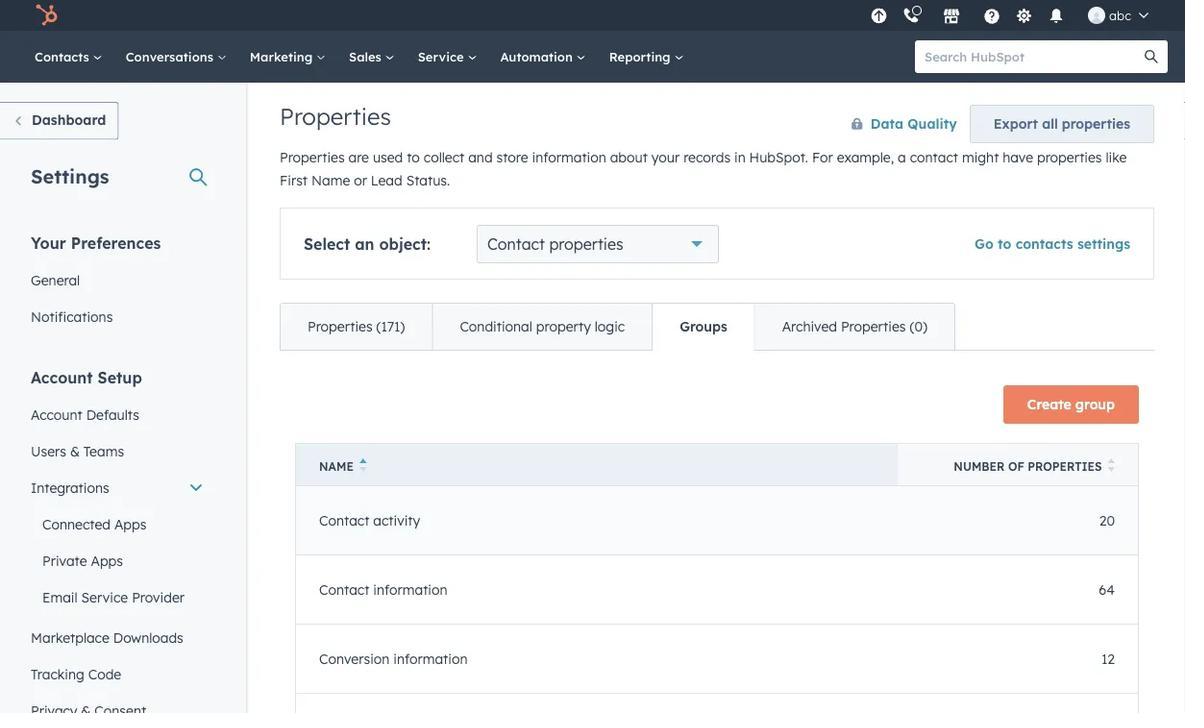 Task type: describe. For each thing, give the bounding box(es) containing it.
properties for properties are used to collect and store information about your records in hubspot. for example, a contact might have properties like first name or lead status.
[[280, 149, 345, 166]]

property
[[536, 318, 591, 335]]

apps for connected apps
[[114, 516, 147, 533]]

hubspot.
[[750, 149, 809, 166]]

marketplaces button
[[932, 0, 972, 31]]

properties inside the number of properties button
[[1028, 460, 1102, 474]]

abc
[[1109, 7, 1132, 23]]

contact for contact information
[[319, 581, 370, 598]]

properties inside contact properties popup button
[[549, 235, 624, 254]]

first
[[280, 172, 308, 189]]

provider
[[132, 589, 185, 606]]

export all properties button
[[970, 105, 1155, 143]]

lead
[[371, 172, 403, 189]]

all
[[1042, 115, 1058, 132]]

marketing
[[250, 49, 316, 64]]

quality
[[908, 115, 957, 132]]

calling icon image
[[903, 7, 920, 25]]

contact properties
[[487, 235, 624, 254]]

object:
[[379, 235, 431, 254]]

private
[[42, 552, 87, 569]]

data
[[871, 115, 904, 132]]

settings
[[1078, 236, 1131, 252]]

reporting
[[609, 49, 674, 64]]

ascending sort. press to sort descending. element
[[359, 459, 367, 475]]

abc menu
[[865, 0, 1162, 31]]

conversations link
[[114, 31, 238, 83]]

notifications link
[[19, 299, 215, 335]]

collect
[[424, 149, 465, 166]]

number of properties button
[[898, 444, 1139, 486]]

contacts
[[35, 49, 93, 64]]

conditional property logic
[[460, 318, 625, 335]]

contact for contact properties
[[487, 235, 545, 254]]

hubspot image
[[35, 4, 58, 27]]

service link
[[406, 31, 489, 83]]

archived properties (0)
[[782, 318, 928, 335]]

marketing link
[[238, 31, 337, 83]]

properties for properties
[[280, 102, 391, 131]]

and
[[468, 149, 493, 166]]

settings image
[[1016, 8, 1033, 25]]

settings
[[31, 164, 109, 188]]

contacts
[[1016, 236, 1073, 252]]

contact information
[[319, 581, 448, 598]]

account setup element
[[19, 367, 215, 713]]

information for contact information
[[373, 581, 448, 598]]

an
[[355, 235, 374, 254]]

tracking code link
[[19, 656, 215, 693]]

groups
[[680, 318, 727, 335]]

in
[[734, 149, 746, 166]]

data quality button
[[831, 105, 958, 143]]

are
[[349, 149, 369, 166]]

private apps
[[42, 552, 123, 569]]

go to contacts settings
[[975, 236, 1131, 252]]

contact properties button
[[477, 225, 719, 263]]

teams
[[83, 443, 124, 460]]

(171)
[[376, 318, 405, 335]]

create group
[[1028, 396, 1115, 413]]

data quality
[[871, 115, 957, 132]]

downloads
[[113, 629, 183, 646]]

general
[[31, 272, 80, 288]]

email
[[42, 589, 77, 606]]

notifications
[[31, 308, 113, 325]]

conversion
[[319, 651, 390, 667]]

ascending sort. press to sort descending. image
[[359, 459, 367, 472]]

press to sort. element
[[1108, 459, 1115, 475]]

number of properties
[[954, 460, 1102, 474]]

abc button
[[1077, 0, 1160, 31]]

account defaults link
[[19, 397, 215, 433]]

select an object:
[[304, 235, 431, 254]]

tab panel containing create group
[[280, 350, 1155, 713]]

example,
[[837, 149, 894, 166]]

integrations button
[[19, 470, 215, 506]]

number
[[954, 460, 1005, 474]]

create group button
[[1004, 386, 1139, 424]]

account for account setup
[[31, 368, 93, 387]]

group
[[1076, 396, 1115, 413]]

name inside button
[[319, 460, 354, 474]]

gary orlando image
[[1088, 7, 1106, 24]]

information inside the properties are used to collect and store information about your records in hubspot. for example, a contact might have properties like first name or lead status.
[[532, 149, 606, 166]]

go to contacts settings button
[[975, 236, 1131, 252]]

export all properties
[[994, 115, 1131, 132]]

conditional property logic link
[[432, 304, 652, 350]]

conversion information
[[319, 651, 468, 667]]

properties (171)
[[308, 318, 405, 335]]

properties left (0)
[[841, 318, 906, 335]]

notifications button
[[1040, 0, 1073, 31]]

service inside account setup element
[[81, 589, 128, 606]]

create
[[1028, 396, 1072, 413]]

upgrade image
[[871, 8, 888, 25]]

press to sort. image
[[1108, 459, 1115, 472]]

information for conversion information
[[393, 651, 468, 667]]

properties inside the export all properties button
[[1062, 115, 1131, 132]]

code
[[88, 666, 121, 683]]



Task type: locate. For each thing, give the bounding box(es) containing it.
apps for private apps
[[91, 552, 123, 569]]

integrations
[[31, 479, 109, 496]]

1 horizontal spatial service
[[418, 49, 468, 64]]

automation
[[500, 49, 577, 64]]

20
[[1100, 512, 1115, 529]]

tracking code
[[31, 666, 121, 683]]

your
[[652, 149, 680, 166]]

properties
[[1062, 115, 1131, 132], [1037, 149, 1102, 166], [549, 235, 624, 254], [1028, 460, 1102, 474]]

account for account defaults
[[31, 406, 82, 423]]

1 vertical spatial apps
[[91, 552, 123, 569]]

2 account from the top
[[31, 406, 82, 423]]

tab panel
[[280, 350, 1155, 713]]

properties (171) link
[[281, 304, 432, 350]]

properties inside the properties are used to collect and store information about your records in hubspot. for example, a contact might have properties like first name or lead status.
[[1037, 149, 1102, 166]]

name left ascending sort. press to sort descending. element on the bottom of page
[[319, 460, 354, 474]]

name
[[311, 172, 350, 189], [319, 460, 354, 474]]

apps up email service provider
[[91, 552, 123, 569]]

12
[[1102, 651, 1115, 667]]

0 vertical spatial contact
[[487, 235, 545, 254]]

tracking
[[31, 666, 84, 683]]

account setup
[[31, 368, 142, 387]]

to right used
[[407, 149, 420, 166]]

properties are used to collect and store information about your records in hubspot. for example, a contact might have properties like first name or lead status.
[[280, 149, 1127, 189]]

private apps link
[[19, 543, 215, 579]]

0 vertical spatial service
[[418, 49, 468, 64]]

a
[[898, 149, 906, 166]]

0 vertical spatial name
[[311, 172, 350, 189]]

64
[[1099, 581, 1115, 598]]

contact for contact activity delete
[[319, 512, 370, 529]]

your
[[31, 233, 66, 252]]

0 vertical spatial to
[[407, 149, 420, 166]]

name button
[[296, 444, 898, 486]]

users & teams link
[[19, 433, 215, 470]]

tab list
[[280, 303, 956, 351]]

records
[[684, 149, 731, 166]]

1 vertical spatial name
[[319, 460, 354, 474]]

automation link
[[489, 31, 598, 83]]

contact up conversion
[[319, 581, 370, 598]]

2 vertical spatial contact
[[319, 581, 370, 598]]

Search HubSpot search field
[[915, 40, 1151, 73]]

properties left press to sort. element on the right
[[1028, 460, 1102, 474]]

contact left activity
[[319, 512, 370, 529]]

search image
[[1145, 50, 1158, 63]]

1 vertical spatial information
[[373, 581, 448, 598]]

1 horizontal spatial to
[[998, 236, 1012, 252]]

0 horizontal spatial service
[[81, 589, 128, 606]]

properties up are
[[280, 102, 391, 131]]

upgrade link
[[867, 5, 891, 25]]

0 horizontal spatial to
[[407, 149, 420, 166]]

conditional
[[460, 318, 533, 335]]

properties
[[280, 102, 391, 131], [280, 149, 345, 166], [308, 318, 373, 335], [841, 318, 906, 335]]

sales link
[[337, 31, 406, 83]]

hubspot link
[[23, 4, 72, 27]]

logic
[[595, 318, 625, 335]]

status.
[[406, 172, 450, 189]]

about
[[610, 149, 648, 166]]

1 vertical spatial service
[[81, 589, 128, 606]]

properties up like
[[1062, 115, 1131, 132]]

contact
[[910, 149, 958, 166]]

2 vertical spatial information
[[393, 651, 468, 667]]

store
[[497, 149, 528, 166]]

contact inside the "contact activity delete"
[[319, 512, 370, 529]]

to right go
[[998, 236, 1012, 252]]

properties up property
[[549, 235, 624, 254]]

0 vertical spatial information
[[532, 149, 606, 166]]

properties up first
[[280, 149, 345, 166]]

information right conversion
[[393, 651, 468, 667]]

might
[[962, 149, 999, 166]]

tab list containing properties (171)
[[280, 303, 956, 351]]

to inside the properties are used to collect and store information about your records in hubspot. for example, a contact might have properties like first name or lead status.
[[407, 149, 420, 166]]

help image
[[984, 9, 1001, 26]]

0 vertical spatial account
[[31, 368, 93, 387]]

general link
[[19, 262, 215, 299]]

account
[[31, 368, 93, 387], [31, 406, 82, 423]]

marketplace
[[31, 629, 109, 646]]

activity
[[373, 512, 420, 529]]

contacts link
[[23, 31, 114, 83]]

setup
[[98, 368, 142, 387]]

go
[[975, 236, 994, 252]]

your preferences element
[[19, 232, 215, 335]]

connected apps
[[42, 516, 147, 533]]

1 vertical spatial to
[[998, 236, 1012, 252]]

contact up conditional
[[487, 235, 545, 254]]

marketplaces image
[[943, 9, 960, 26]]

connected
[[42, 516, 111, 533]]

defaults
[[86, 406, 139, 423]]

(0)
[[910, 318, 928, 335]]

properties inside the properties are used to collect and store information about your records in hubspot. for example, a contact might have properties like first name or lead status.
[[280, 149, 345, 166]]

settings link
[[1012, 5, 1036, 25]]

email service provider link
[[19, 579, 215, 616]]

1 vertical spatial contact
[[319, 512, 370, 529]]

preferences
[[71, 233, 161, 252]]

&
[[70, 443, 80, 460]]

help button
[[976, 0, 1009, 31]]

delete button
[[1066, 521, 1134, 551]]

properties down the export all properties button
[[1037, 149, 1102, 166]]

notifications image
[[1048, 9, 1065, 26]]

email service provider
[[42, 589, 185, 606]]

dashboard
[[32, 112, 106, 128]]

name left the 'or'
[[311, 172, 350, 189]]

contact inside popup button
[[487, 235, 545, 254]]

1 vertical spatial account
[[31, 406, 82, 423]]

name inside the properties are used to collect and store information about your records in hubspot. for example, a contact might have properties like first name or lead status.
[[311, 172, 350, 189]]

account defaults
[[31, 406, 139, 423]]

information down activity
[[373, 581, 448, 598]]

properties left (171)
[[308, 318, 373, 335]]

or
[[354, 172, 367, 189]]

marketplace downloads
[[31, 629, 183, 646]]

groups link
[[652, 304, 754, 350]]

for
[[812, 149, 833, 166]]

select
[[304, 235, 350, 254]]

used
[[373, 149, 403, 166]]

service down private apps link
[[81, 589, 128, 606]]

like
[[1106, 149, 1127, 166]]

users
[[31, 443, 66, 460]]

have
[[1003, 149, 1034, 166]]

information right store
[[532, 149, 606, 166]]

apps down integrations button
[[114, 516, 147, 533]]

archived properties (0) link
[[754, 304, 955, 350]]

1 account from the top
[[31, 368, 93, 387]]

0 vertical spatial apps
[[114, 516, 147, 533]]

account up users
[[31, 406, 82, 423]]

apps inside 'link'
[[114, 516, 147, 533]]

properties for properties (171)
[[308, 318, 373, 335]]

service right sales link on the top of the page
[[418, 49, 468, 64]]

to
[[407, 149, 420, 166], [998, 236, 1012, 252]]

your preferences
[[31, 233, 161, 252]]

account up the account defaults
[[31, 368, 93, 387]]

calling icon button
[[895, 3, 928, 28]]

sales
[[349, 49, 385, 64]]



Task type: vqa. For each thing, say whether or not it's contained in the screenshot.
the Marketing link
yes



